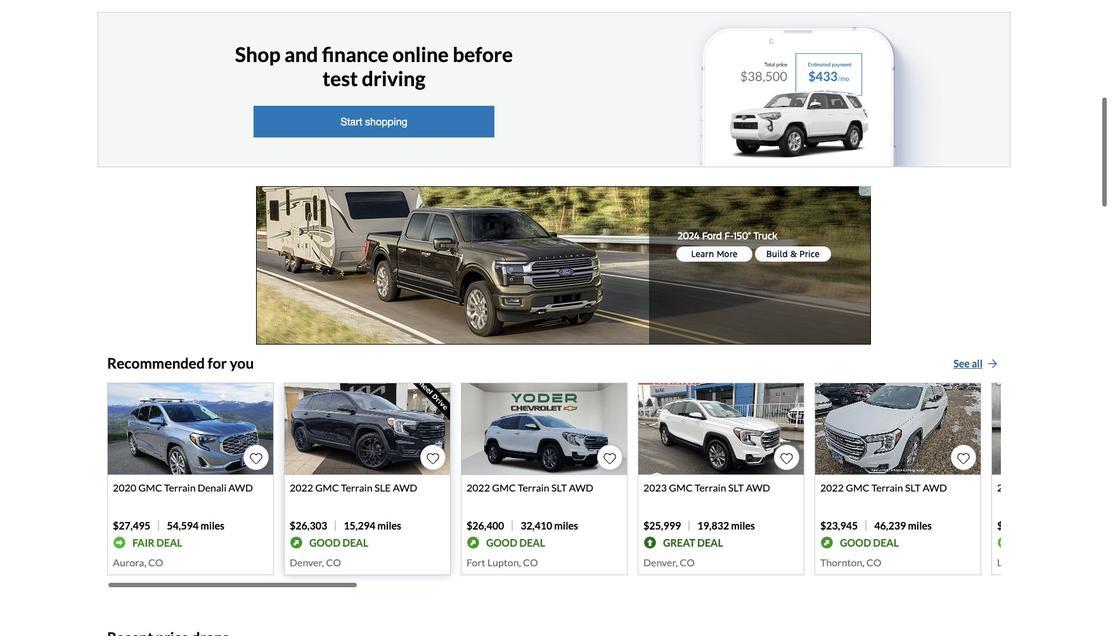 Task type: locate. For each thing, give the bounding box(es) containing it.
1 miles from the left
[[201, 520, 225, 532]]

5 deal from the left
[[873, 536, 899, 548]]

miles right 54,594
[[201, 520, 225, 532]]

4 deal from the left
[[698, 536, 723, 548]]

awd for 46,239 miles
[[923, 482, 948, 494]]

1 2022 gmc terrain slt awd image from the left
[[462, 383, 627, 475]]

deal for 19,832 miles
[[698, 536, 723, 548]]

good up fort lupton, co
[[486, 536, 518, 548]]

co right thornton, on the right bottom
[[867, 556, 882, 568]]

4 co from the left
[[680, 556, 695, 568]]

1 2022 from the left
[[290, 482, 313, 494]]

2 gmc from the left
[[315, 482, 339, 494]]

1 horizontal spatial 2022
[[467, 482, 490, 494]]

2023 gmc terrain slt awd image
[[639, 383, 804, 475]]

3 deal from the left
[[520, 536, 545, 548]]

good up thornton, co
[[840, 536, 871, 548]]

5 miles from the left
[[908, 520, 932, 532]]

1 horizontal spatial good deal
[[486, 536, 545, 548]]

driving
[[362, 65, 426, 90]]

2022 up $26,400
[[467, 482, 490, 494]]

0 horizontal spatial denver, co
[[290, 556, 341, 568]]

1 horizontal spatial denver, co
[[644, 556, 695, 568]]

miles for 32,410 miles
[[555, 520, 578, 532]]

miles for 19,832 miles
[[731, 520, 755, 532]]

terrain for 54,594 miles
[[164, 482, 196, 494]]

2 2022 gmc terrain slt awd image from the left
[[816, 383, 981, 475]]

2022 gmc terrain slt awd image
[[462, 383, 627, 475], [816, 383, 981, 475]]

recommended for you
[[107, 354, 254, 372]]

for
[[208, 354, 227, 372]]

2 2022 from the left
[[467, 482, 490, 494]]

denali
[[198, 482, 227, 494]]

terrain up 32,410
[[518, 482, 550, 494]]

1 horizontal spatial good
[[486, 536, 518, 548]]

1 2022 gmc terrain slt awd from the left
[[467, 482, 594, 494]]

denver, co down $26,303
[[290, 556, 341, 568]]

gmc right 2020
[[138, 482, 162, 494]]

1 terrain from the left
[[164, 482, 196, 494]]

2 slt from the left
[[728, 482, 744, 494]]

great
[[663, 536, 696, 548]]

denver, co
[[290, 556, 341, 568], [644, 556, 695, 568]]

1 gmc from the left
[[138, 482, 162, 494]]

co for $23,945
[[867, 556, 882, 568]]

see all image
[[988, 358, 998, 369]]

1 co from the left
[[148, 556, 163, 568]]

$27,495
[[113, 520, 150, 532]]

2022 gmc terrain slt awd for 46,239 miles
[[821, 482, 948, 494]]

2023
[[644, 482, 667, 494]]

3 slt from the left
[[905, 482, 921, 494]]

2 co from the left
[[326, 556, 341, 568]]

deal down the 15,294 at the left
[[343, 536, 368, 548]]

1 slt from the left
[[552, 482, 567, 494]]

2022 up $26,303
[[290, 482, 313, 494]]

miles right the 15,294 at the left
[[378, 520, 401, 532]]

2022 gmc terrain sle awd image
[[285, 383, 450, 475]]

terrain
[[164, 482, 196, 494], [341, 482, 373, 494], [518, 482, 550, 494], [695, 482, 727, 494], [872, 482, 903, 494], [1049, 482, 1080, 494]]

4 miles from the left
[[731, 520, 755, 532]]

2020 gmc terrain denali awd
[[113, 482, 253, 494]]

denver, for good deal
[[290, 556, 324, 568]]

2 terrain from the left
[[341, 482, 373, 494]]

awd up 32,410 miles
[[569, 482, 594, 494]]

1 horizontal spatial 2022 gmc terrain slt awd image
[[816, 383, 981, 475]]

46,239
[[875, 520, 906, 532]]

0 horizontal spatial good
[[309, 536, 341, 548]]

gmc for $25,999
[[669, 482, 693, 494]]

2 deal from the left
[[343, 536, 368, 548]]

awd for 32,410 miles
[[569, 482, 594, 494]]

deal down 32,410
[[520, 536, 545, 548]]

3 gmc from the left
[[492, 482, 516, 494]]

miles right 46,239
[[908, 520, 932, 532]]

2 denver, co from the left
[[644, 556, 695, 568]]

thornton, co
[[821, 556, 882, 568]]

deal for 32,410 miles
[[520, 536, 545, 548]]

2 denver, from the left
[[644, 556, 678, 568]]

$26,400
[[467, 520, 504, 532]]

awd right sle
[[393, 482, 417, 494]]

1 good from the left
[[309, 536, 341, 548]]

2022 gmc terrain slt awd up 46,239
[[821, 482, 948, 494]]

thornton,
[[821, 556, 865, 568]]

gmc up $26,400
[[492, 482, 516, 494]]

2 awd from the left
[[393, 482, 417, 494]]

miles for 54,594 miles
[[201, 520, 225, 532]]

gmc right 2018
[[1023, 482, 1047, 494]]

good deal down 46,239
[[840, 536, 899, 548]]

4 terrain from the left
[[695, 482, 727, 494]]

finance
[[322, 41, 389, 66]]

co for $26,303
[[326, 556, 341, 568]]

littleton,
[[998, 556, 1038, 568]]

co down fair deal
[[148, 556, 163, 568]]

2022
[[290, 482, 313, 494], [467, 482, 490, 494], [821, 482, 844, 494]]

lupton,
[[488, 556, 521, 568]]

6 co from the left
[[1040, 556, 1055, 568]]

miles right 19,832
[[731, 520, 755, 532]]

co down $26,303
[[326, 556, 341, 568]]

19,832 miles
[[698, 520, 755, 532]]

slt for 32,410
[[552, 482, 567, 494]]

terrain left denali
[[164, 482, 196, 494]]

3 awd from the left
[[569, 482, 594, 494]]

slt for 46,239
[[905, 482, 921, 494]]

gmc
[[138, 482, 162, 494], [315, 482, 339, 494], [492, 482, 516, 494], [669, 482, 693, 494], [846, 482, 870, 494], [1023, 482, 1047, 494]]

4 slt from the left
[[1082, 482, 1098, 494]]

deal for 46,239 miles
[[873, 536, 899, 548]]

terrain up 46,239
[[872, 482, 903, 494]]

terrain for 19,832 miles
[[695, 482, 727, 494]]

6 terrain from the left
[[1049, 482, 1080, 494]]

3 good from the left
[[840, 536, 871, 548]]

2022 for $26,400
[[467, 482, 490, 494]]

5 gmc from the left
[[846, 482, 870, 494]]

good deal down the 15,294 at the left
[[309, 536, 368, 548]]

4 gmc from the left
[[669, 482, 693, 494]]

gmc up $26,303
[[315, 482, 339, 494]]

test
[[323, 65, 358, 90]]

denver, co down great
[[644, 556, 695, 568]]

2020 gmc terrain denali awd image
[[108, 383, 273, 475]]

good deal
[[309, 536, 368, 548], [486, 536, 545, 548], [840, 536, 899, 548]]

awd right denali
[[229, 482, 253, 494]]

6 gmc from the left
[[1023, 482, 1047, 494]]

2 good from the left
[[486, 536, 518, 548]]

1 denver, from the left
[[290, 556, 324, 568]]

fair
[[133, 536, 155, 548]]

1 horizontal spatial 2022 gmc terrain slt awd
[[821, 482, 948, 494]]

2 miles from the left
[[378, 520, 401, 532]]

2022 gmc terrain sle awd
[[290, 482, 417, 494]]

2 horizontal spatial good
[[840, 536, 871, 548]]

19,832
[[698, 520, 729, 532]]

gmc up $23,945
[[846, 482, 870, 494]]

aurora, co
[[113, 556, 163, 568]]

0 horizontal spatial denver,
[[290, 556, 324, 568]]

gmc right 2023
[[669, 482, 693, 494]]

good
[[309, 536, 341, 548], [486, 536, 518, 548], [840, 536, 871, 548]]

5 awd from the left
[[923, 482, 948, 494]]

co right the lupton,
[[523, 556, 538, 568]]

co right littleton,
[[1040, 556, 1055, 568]]

miles for 15,294 miles
[[378, 520, 401, 532]]

2020
[[113, 482, 136, 494]]

before
[[453, 41, 513, 66]]

terrain left sle
[[341, 482, 373, 494]]

2 2022 gmc terrain slt awd from the left
[[821, 482, 948, 494]]

deal down 46,239
[[873, 536, 899, 548]]

2 good deal from the left
[[486, 536, 545, 548]]

and
[[285, 41, 318, 66]]

3 miles from the left
[[555, 520, 578, 532]]

0 horizontal spatial 2022 gmc terrain slt awd image
[[462, 383, 627, 475]]

start shopping button
[[254, 105, 495, 137]]

1 deal from the left
[[156, 536, 182, 548]]

recommended
[[107, 354, 205, 372]]

awd for 19,832 miles
[[746, 482, 771, 494]]

deal down 19,832
[[698, 536, 723, 548]]

start shopping
[[341, 115, 408, 127]]

2022 gmc terrain slt awd up 32,410
[[467, 482, 594, 494]]

4 awd from the left
[[746, 482, 771, 494]]

1 denver, co from the left
[[290, 556, 341, 568]]

deal
[[156, 536, 182, 548], [343, 536, 368, 548], [520, 536, 545, 548], [698, 536, 723, 548], [873, 536, 899, 548]]

1 awd from the left
[[229, 482, 253, 494]]

awd
[[229, 482, 253, 494], [393, 482, 417, 494], [569, 482, 594, 494], [746, 482, 771, 494], [923, 482, 948, 494]]

denver,
[[290, 556, 324, 568], [644, 556, 678, 568]]

0 horizontal spatial good deal
[[309, 536, 368, 548]]

2022 for $26,303
[[290, 482, 313, 494]]

great deal
[[663, 536, 723, 548]]

$25,999
[[644, 520, 681, 532]]

terrain up 19,832
[[695, 482, 727, 494]]

2022 up $23,945
[[821, 482, 844, 494]]

5 terrain from the left
[[872, 482, 903, 494]]

awd up 46,239 miles
[[923, 482, 948, 494]]

see all
[[954, 357, 983, 369]]

3 2022 from the left
[[821, 482, 844, 494]]

denver, down great
[[644, 556, 678, 568]]

2 horizontal spatial good deal
[[840, 536, 899, 548]]

0 horizontal spatial 2022 gmc terrain slt awd
[[467, 482, 594, 494]]

you
[[230, 354, 254, 372]]

2022 gmc terrain slt awd
[[467, 482, 594, 494], [821, 482, 948, 494]]

good down $26,303
[[309, 536, 341, 548]]

all
[[972, 357, 983, 369]]

3 co from the left
[[523, 556, 538, 568]]

2 horizontal spatial 2022
[[821, 482, 844, 494]]

terrain right 2018
[[1049, 482, 1080, 494]]

co
[[148, 556, 163, 568], [326, 556, 341, 568], [523, 556, 538, 568], [680, 556, 695, 568], [867, 556, 882, 568], [1040, 556, 1055, 568]]

good for $26,400
[[486, 536, 518, 548]]

good deal up the lupton,
[[486, 536, 545, 548]]

3 terrain from the left
[[518, 482, 550, 494]]

1 good deal from the left
[[309, 536, 368, 548]]

awd for 15,294 miles
[[393, 482, 417, 494]]

co down great deal on the right bottom
[[680, 556, 695, 568]]

co for $27,495
[[148, 556, 163, 568]]

3 good deal from the left
[[840, 536, 899, 548]]

denver, down $26,303
[[290, 556, 324, 568]]

sle
[[375, 482, 391, 494]]

littleton, co
[[998, 556, 1055, 568]]

miles
[[201, 520, 225, 532], [378, 520, 401, 532], [555, 520, 578, 532], [731, 520, 755, 532], [908, 520, 932, 532]]

shopping
[[365, 115, 408, 127]]

good for $23,945
[[840, 536, 871, 548]]

0 horizontal spatial 2022
[[290, 482, 313, 494]]

1 horizontal spatial denver,
[[644, 556, 678, 568]]

slt for 19,832
[[728, 482, 744, 494]]

miles right 32,410
[[555, 520, 578, 532]]

deal down 54,594
[[156, 536, 182, 548]]

2022 gmc terrain slt awd for 32,410 miles
[[467, 482, 594, 494]]

5 co from the left
[[867, 556, 882, 568]]

terrain for 32,410 miles
[[518, 482, 550, 494]]

awd up 19,832 miles
[[746, 482, 771, 494]]

slt
[[552, 482, 567, 494], [728, 482, 744, 494], [905, 482, 921, 494], [1082, 482, 1098, 494]]



Task type: vqa. For each thing, say whether or not it's contained in the screenshot.
2nd "SEATS" from the right
no



Task type: describe. For each thing, give the bounding box(es) containing it.
2018
[[998, 482, 1021, 494]]

online
[[393, 41, 449, 66]]

gmc for $26,303
[[315, 482, 339, 494]]

advertisement element
[[256, 186, 871, 345]]

54,594 miles
[[167, 520, 225, 532]]

$23,945
[[821, 520, 858, 532]]

2018 gmc terrain slt
[[998, 482, 1098, 494]]

32,410
[[521, 520, 553, 532]]

start
[[341, 115, 362, 127]]

terrain for 15,294 miles
[[341, 482, 373, 494]]

shop
[[235, 41, 281, 66]]

2018 gmc terrain slt image
[[993, 383, 1109, 475]]

fair deal
[[133, 536, 182, 548]]

see
[[954, 357, 970, 369]]

shop and finance online before test driving
[[235, 41, 513, 90]]

2022 gmc terrain slt awd image for 46,239
[[816, 383, 981, 475]]

denver, co for good deal
[[290, 556, 341, 568]]

$20,987
[[998, 520, 1035, 532]]

2022 for $23,945
[[821, 482, 844, 494]]

aurora,
[[113, 556, 146, 568]]

deal for 54,594 miles
[[156, 536, 182, 548]]

32,410 miles
[[521, 520, 578, 532]]

gmc for $23,945
[[846, 482, 870, 494]]

co for $25,999
[[680, 556, 695, 568]]

deal for 15,294 miles
[[343, 536, 368, 548]]

15,294 miles
[[344, 520, 401, 532]]

denver, for great deal
[[644, 556, 678, 568]]

good deal for 32,410
[[486, 536, 545, 548]]

15,294
[[344, 520, 376, 532]]

good deal for 46,239
[[840, 536, 899, 548]]

gmc for $27,495
[[138, 482, 162, 494]]

2023 gmc terrain slt awd
[[644, 482, 771, 494]]

denver, co for great deal
[[644, 556, 695, 568]]

2022 gmc terrain slt awd image for 32,410
[[462, 383, 627, 475]]

good for $26,303
[[309, 536, 341, 548]]

see all link
[[951, 355, 1001, 372]]

awd for 54,594 miles
[[229, 482, 253, 494]]

gmc for $26,400
[[492, 482, 516, 494]]

54,594
[[167, 520, 199, 532]]

miles for 46,239 miles
[[908, 520, 932, 532]]

46,239 miles
[[875, 520, 932, 532]]

fort
[[467, 556, 486, 568]]

terrain for 46,239 miles
[[872, 482, 903, 494]]

$26,303
[[290, 520, 327, 532]]

good deal for 15,294
[[309, 536, 368, 548]]

fort lupton, co
[[467, 556, 538, 568]]



